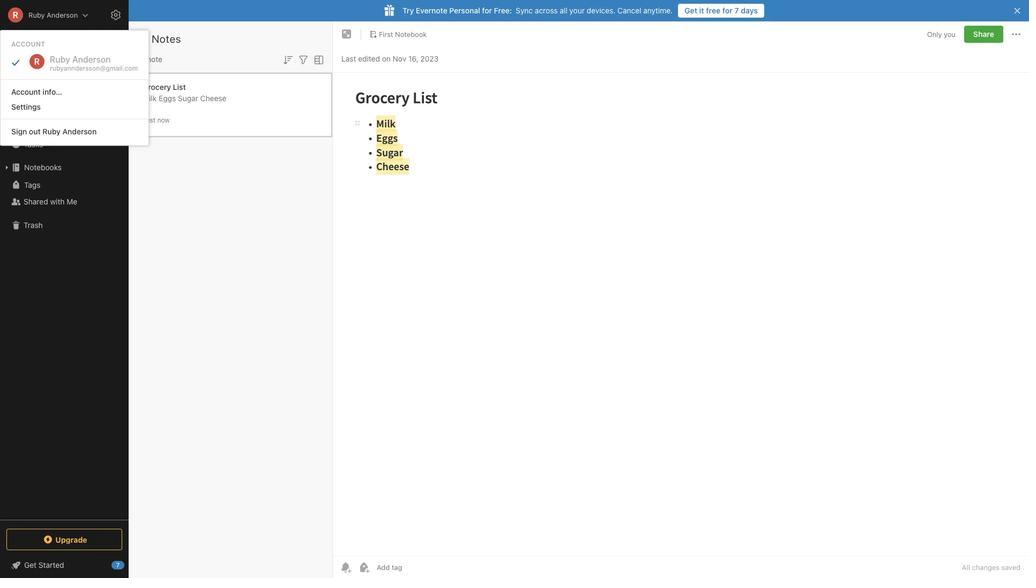 Task type: locate. For each thing, give the bounding box(es) containing it.
free:
[[494, 6, 512, 15]]

1 vertical spatial notes
[[24, 122, 44, 131]]

just now
[[143, 117, 170, 124]]

account up new
[[11, 40, 45, 48]]

1 vertical spatial ruby
[[43, 127, 61, 136]]

1 note
[[142, 55, 162, 64]]

your
[[570, 6, 585, 15]]

home
[[24, 88, 44, 97]]

7 left click to collapse image
[[116, 563, 120, 570]]

grocery list milk eggs sugar cheese
[[143, 83, 226, 103]]

1 vertical spatial 7
[[116, 563, 120, 570]]

0 horizontal spatial for
[[482, 6, 492, 15]]

for inside button
[[723, 6, 733, 15]]

just
[[143, 117, 155, 124]]

1 horizontal spatial for
[[723, 6, 733, 15]]

1 horizontal spatial 7
[[735, 6, 739, 15]]

anderson inside field
[[47, 11, 78, 19]]

notes up note
[[152, 32, 181, 45]]

nov
[[393, 54, 406, 63]]

7
[[735, 6, 739, 15], [116, 563, 120, 570]]

0 vertical spatial notes
[[152, 32, 181, 45]]

account up settings
[[11, 87, 41, 96]]

get started
[[24, 562, 64, 570]]

account inside dropdown list menu
[[11, 87, 41, 96]]

1 for from the left
[[482, 6, 492, 15]]

anderson
[[47, 11, 78, 19], [62, 127, 97, 136]]

0 vertical spatial get
[[685, 6, 697, 15]]

home link
[[0, 84, 129, 101]]

get inside button
[[685, 6, 697, 15]]

on
[[382, 54, 391, 63]]

7 left the days at the top of page
[[735, 6, 739, 15]]

note
[[147, 55, 162, 64]]

0 vertical spatial account
[[11, 40, 45, 48]]

anytime.
[[643, 6, 673, 15]]

try evernote personal for free: sync across all your devices. cancel anytime.
[[403, 6, 673, 15]]

eggs
[[159, 94, 176, 103]]

with
[[50, 198, 65, 206]]

started
[[39, 562, 64, 570]]

sync
[[516, 6, 533, 15]]

devices.
[[587, 6, 616, 15]]

first notebook
[[379, 30, 427, 38]]

tree containing home
[[0, 84, 129, 520]]

share button
[[964, 26, 1004, 43]]

ruby up search text field
[[28, 11, 45, 19]]

1 horizontal spatial notes
[[152, 32, 181, 45]]

more actions image
[[1010, 28, 1023, 41]]

1 account from the top
[[11, 40, 45, 48]]

for
[[482, 6, 492, 15], [723, 6, 733, 15]]

evernote
[[416, 6, 447, 15]]

get left it
[[685, 6, 697, 15]]

for for 7
[[723, 6, 733, 15]]

1 horizontal spatial get
[[685, 6, 697, 15]]

ruby inside field
[[28, 11, 45, 19]]

changes
[[972, 564, 1000, 572]]

first
[[379, 30, 393, 38]]

all changes saved
[[962, 564, 1021, 572]]

Sort options field
[[281, 53, 294, 66]]

notes up tasks
[[24, 122, 44, 131]]

View options field
[[310, 53, 325, 66]]

note window element
[[333, 21, 1029, 579]]

sign
[[11, 127, 27, 136]]

tags
[[24, 181, 40, 189]]

click to collapse image
[[125, 559, 133, 572]]

free
[[706, 6, 721, 15]]

Help and Learning task checklist field
[[0, 558, 129, 575]]

tree
[[0, 84, 129, 520]]

grocery
[[143, 83, 171, 92]]

for right "free" at the right top of page
[[723, 6, 733, 15]]

sign out ruby anderson link
[[1, 124, 149, 139]]

saved
[[1002, 564, 1021, 572]]

trash link
[[0, 217, 128, 234]]

Search text field
[[14, 31, 115, 50]]

ruby
[[28, 11, 45, 19], [43, 127, 61, 136]]

account
[[11, 40, 45, 48], [11, 87, 41, 96]]

2 account from the top
[[11, 87, 41, 96]]

notes
[[152, 32, 181, 45], [24, 122, 44, 131]]

get
[[685, 6, 697, 15], [24, 562, 37, 570]]

notes link
[[0, 118, 128, 136]]

add a reminder image
[[339, 562, 352, 575]]

get inside 'help and learning task checklist' "field"
[[24, 562, 37, 570]]

Add tag field
[[376, 564, 456, 573]]

1 vertical spatial anderson
[[62, 127, 97, 136]]

account for account
[[11, 40, 45, 48]]

2 for from the left
[[723, 6, 733, 15]]

shared
[[24, 198, 48, 206]]

1 vertical spatial account
[[11, 87, 41, 96]]

0 horizontal spatial get
[[24, 562, 37, 570]]

shortcuts
[[24, 105, 58, 114]]

notes inside the "note list" element
[[152, 32, 181, 45]]

for left 'free:' at top left
[[482, 6, 492, 15]]

0 vertical spatial anderson
[[47, 11, 78, 19]]

0 vertical spatial 7
[[735, 6, 739, 15]]

16,
[[408, 54, 418, 63]]

settings link
[[1, 99, 149, 115]]

upgrade
[[55, 536, 87, 545]]

all
[[962, 564, 970, 572]]

for for free:
[[482, 6, 492, 15]]

settings image
[[109, 9, 122, 21]]

get for get started
[[24, 562, 37, 570]]

expand note image
[[340, 28, 353, 41]]

2023
[[420, 54, 439, 63]]

shared with me link
[[0, 194, 128, 211]]

None search field
[[14, 31, 115, 50]]

0 vertical spatial ruby
[[28, 11, 45, 19]]

ruby right out
[[43, 127, 61, 136]]

anderson down 'settings' link
[[62, 127, 97, 136]]

tags button
[[0, 176, 128, 194]]

0 horizontal spatial 7
[[116, 563, 120, 570]]

anderson up search text field
[[47, 11, 78, 19]]

1 vertical spatial get
[[24, 562, 37, 570]]

get left started
[[24, 562, 37, 570]]



Task type: vqa. For each thing, say whether or not it's contained in the screenshot.
bottom 'anderson'
yes



Task type: describe. For each thing, give the bounding box(es) containing it.
days
[[741, 6, 758, 15]]

cancel
[[618, 6, 641, 15]]

sugar
[[178, 94, 198, 103]]

account info…
[[11, 87, 62, 96]]

me
[[67, 198, 77, 206]]

add filters image
[[297, 53, 310, 66]]

only
[[927, 30, 942, 38]]

settings
[[11, 103, 41, 112]]

0 horizontal spatial notes
[[24, 122, 44, 131]]

account info… link
[[1, 84, 149, 99]]

notebooks
[[24, 163, 62, 172]]

trash
[[24, 221, 43, 230]]

1
[[142, 55, 145, 64]]

all
[[560, 6, 568, 15]]

only you
[[927, 30, 956, 38]]

7 inside get it free for 7 days button
[[735, 6, 739, 15]]

share
[[973, 30, 994, 39]]

expand notebooks image
[[3, 164, 11, 172]]

shared with me
[[24, 198, 77, 206]]

notebooks link
[[0, 159, 128, 176]]

tasks
[[24, 140, 43, 149]]

7 inside 'help and learning task checklist' "field"
[[116, 563, 120, 570]]

milk
[[143, 94, 157, 103]]

ruby inside "link"
[[43, 127, 61, 136]]

Add filters field
[[297, 53, 310, 66]]

across
[[535, 6, 558, 15]]

note list element
[[129, 21, 333, 579]]

new
[[24, 61, 39, 70]]

get it free for 7 days button
[[678, 4, 764, 18]]

info…
[[43, 87, 62, 96]]

anderson inside "link"
[[62, 127, 97, 136]]

add tag image
[[358, 562, 370, 575]]

shortcuts button
[[0, 101, 128, 118]]

ruby anderson
[[28, 11, 78, 19]]

now
[[157, 117, 170, 124]]

get for get it free for 7 days
[[685, 6, 697, 15]]

try
[[403, 6, 414, 15]]

you
[[944, 30, 956, 38]]

Account field
[[0, 4, 89, 26]]

Note Editor text field
[[333, 73, 1029, 557]]

out
[[29, 127, 41, 136]]

get it free for 7 days
[[685, 6, 758, 15]]

last
[[341, 54, 356, 63]]

list
[[173, 83, 186, 92]]

More actions field
[[1010, 26, 1023, 43]]

sign out ruby anderson
[[11, 127, 97, 136]]

notebook
[[395, 30, 427, 38]]

upgrade button
[[6, 530, 122, 551]]

tasks button
[[0, 136, 128, 153]]

cheese
[[200, 94, 226, 103]]

personal
[[449, 6, 480, 15]]

dropdown list menu
[[1, 75, 149, 139]]

first notebook button
[[366, 27, 431, 42]]

it
[[699, 6, 704, 15]]

edited
[[358, 54, 380, 63]]

last edited on nov 16, 2023
[[341, 54, 439, 63]]

account for account info…
[[11, 87, 41, 96]]

new button
[[6, 56, 122, 76]]



